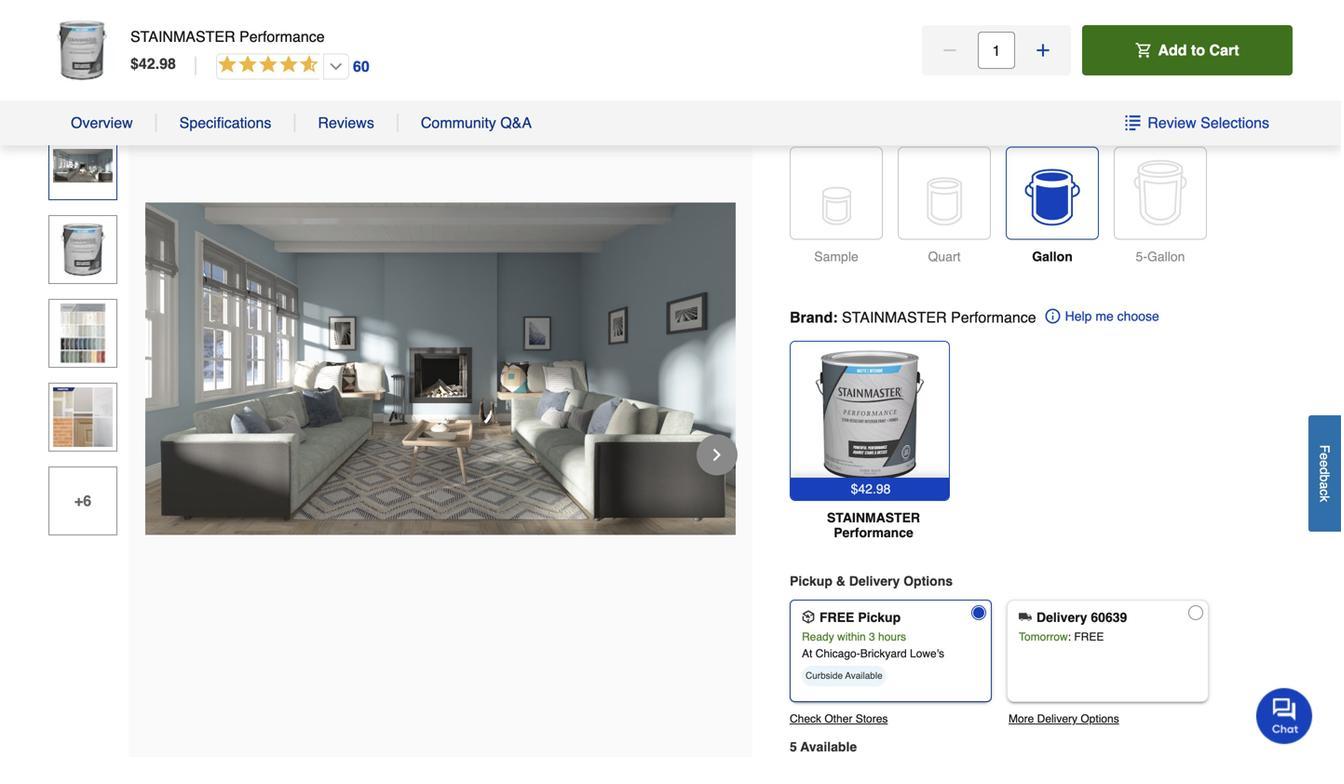 Task type: locate. For each thing, give the bounding box(es) containing it.
paint size 5-gallon image
[[1116, 148, 1207, 239]]

1 vertical spatial performance
[[952, 309, 1037, 326]]

productimage image
[[48, 17, 116, 84]]

1 horizontal spatial stainmaster performance
[[828, 511, 921, 541]]

chat invite button image
[[1257, 688, 1314, 745]]

1 vertical spatial 42
[[859, 482, 873, 497]]

0 horizontal spatial stainmaster performance
[[130, 28, 325, 45]]

tomorrow : free
[[1020, 631, 1105, 644]]

available inside option group
[[846, 671, 883, 682]]

0 vertical spatial $ 42 . 98
[[130, 55, 176, 72]]

b
[[1318, 475, 1333, 482]]

+6 button
[[48, 467, 117, 536]]

2 room from the left
[[229, 83, 269, 100]]

0 horizontal spatial $ 42 . 98
[[130, 55, 176, 72]]

options right more
[[1081, 713, 1120, 726]]

cart
[[1210, 41, 1240, 59]]

available down other
[[801, 740, 857, 755]]

quart
[[929, 249, 961, 264]]

check other stores button
[[790, 710, 888, 729]]

pickup
[[790, 574, 833, 589], [859, 610, 901, 625]]

5
[[790, 740, 798, 755]]

2 horizontal spatial performance
[[952, 309, 1037, 326]]

gallon up info image
[[1033, 249, 1073, 264]]

1 horizontal spatial .
[[873, 482, 877, 497]]

other
[[825, 713, 853, 726]]

0 vertical spatial pickup
[[790, 574, 833, 589]]

1 horizontal spatial living room image
[[145, 203, 736, 535]]

review
[[1148, 114, 1197, 131]]

stainmaster performance image
[[797, 342, 944, 489]]

stainmaster up pickup & delivery options
[[828, 511, 921, 526]]

stainmaster performance up pickup & delivery options
[[828, 511, 921, 541]]

0 horizontal spatial .
[[155, 55, 159, 72]]

delivery right & at the right bottom
[[850, 574, 901, 589]]

performance left info image
[[952, 309, 1037, 326]]

0 horizontal spatial 42
[[139, 55, 155, 72]]

1 horizontal spatial pickup
[[859, 610, 901, 625]]

minus image
[[941, 41, 960, 60]]

42 up living room at the left of the page
[[139, 55, 155, 72]]

0 vertical spatial $
[[130, 55, 139, 72]]

sample
[[815, 249, 859, 264]]

pickup inside option group
[[859, 610, 901, 625]]

curbside
[[806, 671, 843, 682]]

$ 42 . 98 up pickup & delivery options
[[851, 482, 891, 497]]

42
[[139, 55, 155, 72], [859, 482, 873, 497]]

stainmaster
[[130, 28, 235, 45], [842, 309, 947, 326], [828, 511, 921, 526]]

within
[[838, 631, 866, 644]]

free right :
[[1075, 631, 1105, 644]]

0 horizontal spatial room
[[104, 83, 143, 100]]

a
[[1318, 482, 1333, 489]]

0 vertical spatial living room image
[[53, 149, 113, 183]]

free pickup
[[820, 610, 901, 625]]

. right the productimage
[[155, 55, 159, 72]]

0 vertical spatial performance
[[240, 28, 325, 45]]

e up b
[[1318, 460, 1333, 468]]

kitchen
[[408, 83, 457, 100]]

+6
[[74, 493, 91, 510]]

selections
[[1201, 114, 1270, 131]]

0 vertical spatial free
[[820, 610, 855, 625]]

free up within at the bottom right of page
[[820, 610, 855, 625]]

me
[[1096, 309, 1114, 324]]

options up hours
[[904, 574, 953, 589]]

delivery right more
[[1038, 713, 1078, 726]]

.
[[155, 55, 159, 72], [873, 482, 877, 497]]

room up overview on the top left
[[104, 83, 143, 100]]

available for curbside available
[[846, 671, 883, 682]]

help me choose button
[[1046, 309, 1160, 326]]

60639
[[1092, 610, 1128, 625]]

more delivery options
[[1009, 713, 1120, 726]]

overview link
[[71, 114, 133, 132]]

1 horizontal spatial $ 42 . 98
[[851, 482, 891, 497]]

2 vertical spatial performance
[[834, 526, 914, 541]]

1 vertical spatial options
[[1081, 713, 1120, 726]]

living room
[[61, 83, 143, 100]]

base thumbnail: 0 image
[[53, 220, 113, 280]]

1 vertical spatial available
[[801, 740, 857, 755]]

1 horizontal spatial options
[[1081, 713, 1120, 726]]

0 horizontal spatial gallon
[[1033, 249, 1073, 264]]

$ 42 . 98 up living room at the left of the page
[[130, 55, 176, 72]]

room for living room
[[104, 83, 143, 100]]

. up pickup & delivery options
[[873, 482, 877, 497]]

0 horizontal spatial 98
[[159, 55, 176, 72]]

available
[[846, 671, 883, 682], [801, 740, 857, 755]]

1 vertical spatial delivery
[[1037, 610, 1088, 625]]

3
[[870, 631, 876, 644]]

1 horizontal spatial gallon
[[1148, 249, 1186, 264]]

overview
[[71, 114, 133, 131]]

free
[[820, 610, 855, 625], [1075, 631, 1105, 644]]

room
[[104, 83, 143, 100], [229, 83, 269, 100]]

truck filled image
[[1020, 611, 1033, 624]]

gallon
[[1033, 249, 1073, 264], [1148, 249, 1186, 264]]

paint size sample image
[[791, 148, 883, 239]]

1 vertical spatial .
[[873, 482, 877, 497]]

1 horizontal spatial free
[[1075, 631, 1105, 644]]

pickup & delivery options
[[790, 574, 953, 589]]

pickup up 3 at the right of the page
[[859, 610, 901, 625]]

curbside available
[[806, 671, 883, 682]]

42 up pickup & delivery options
[[859, 482, 873, 497]]

0 vertical spatial stainmaster performance
[[130, 28, 325, 45]]

stainmaster down quart
[[842, 309, 947, 326]]

bathroom
[[496, 83, 561, 100]]

1 horizontal spatial 98
[[877, 482, 891, 497]]

dining room
[[183, 83, 269, 100]]

$
[[130, 55, 139, 72], [851, 482, 859, 497]]

q&a
[[501, 114, 532, 131]]

1 vertical spatial $
[[851, 482, 859, 497]]

1 vertical spatial living room image
[[145, 203, 736, 535]]

e
[[1318, 453, 1333, 460], [1318, 460, 1333, 468]]

option group containing free pickup
[[783, 593, 1217, 710]]

stainmaster performance
[[130, 28, 325, 45], [828, 511, 921, 541]]

available down brickyard at the right
[[846, 671, 883, 682]]

1 vertical spatial pickup
[[859, 610, 901, 625]]

reviews link
[[318, 114, 375, 132]]

gallon down paint size 5-gallon image
[[1148, 249, 1186, 264]]

performance
[[240, 28, 325, 45], [952, 309, 1037, 326], [834, 526, 914, 541]]

d
[[1318, 468, 1333, 475]]

0 vertical spatial available
[[846, 671, 883, 682]]

add to cart button
[[1083, 25, 1294, 75]]

delivery
[[850, 574, 901, 589], [1037, 610, 1088, 625], [1038, 713, 1078, 726]]

1 horizontal spatial performance
[[834, 526, 914, 541]]

0 horizontal spatial options
[[904, 574, 953, 589]]

&
[[837, 574, 846, 589]]

community q&a
[[421, 114, 532, 131]]

pickup left & at the right bottom
[[790, 574, 833, 589]]

delivery inside option group
[[1037, 610, 1088, 625]]

98
[[159, 55, 176, 72], [877, 482, 891, 497]]

1 horizontal spatial room
[[229, 83, 269, 100]]

add
[[1159, 41, 1188, 59]]

0 horizontal spatial pickup
[[790, 574, 833, 589]]

0 horizontal spatial living room image
[[53, 149, 113, 183]]

living room image
[[53, 149, 113, 183], [145, 203, 736, 535]]

review selections
[[1148, 114, 1270, 131]]

options
[[904, 574, 953, 589], [1081, 713, 1120, 726]]

ready
[[802, 631, 835, 644]]

0 horizontal spatial performance
[[240, 28, 325, 45]]

more delivery options button
[[1009, 710, 1120, 729]]

1 room from the left
[[104, 83, 143, 100]]

tomorrow
[[1020, 631, 1069, 644]]

1 vertical spatial $ 42 . 98
[[851, 482, 891, 497]]

5-gallon
[[1137, 249, 1186, 264]]

0 vertical spatial 42
[[139, 55, 155, 72]]

f
[[1318, 445, 1333, 453]]

help me choose
[[1066, 309, 1160, 324]]

stainmaster up dining
[[130, 28, 235, 45]]

room up specifications
[[229, 83, 269, 100]]

performance up pickup & delivery options
[[834, 526, 914, 541]]

stainmaster performance up dining room
[[130, 28, 325, 45]]

cart image
[[1136, 43, 1151, 58]]

f e e d b a c k button
[[1309, 416, 1342, 532]]

e up 'd'
[[1318, 453, 1333, 460]]

brickyard
[[861, 648, 907, 661]]

$ 42 . 98
[[130, 55, 176, 72], [851, 482, 891, 497]]

performance inside stainmaster performance
[[834, 526, 914, 541]]

0 vertical spatial options
[[904, 574, 953, 589]]

living
[[61, 83, 100, 100]]

delivery up tomorrow : free
[[1037, 610, 1088, 625]]

2 vertical spatial delivery
[[1038, 713, 1078, 726]]

option group
[[783, 593, 1217, 710]]

performance up 4.6 stars image
[[240, 28, 325, 45]]



Task type: describe. For each thing, give the bounding box(es) containing it.
specifications
[[180, 114, 272, 131]]

info image
[[1046, 309, 1061, 324]]

0 vertical spatial stainmaster
[[130, 28, 235, 45]]

1 vertical spatial free
[[1075, 631, 1105, 644]]

choose
[[1118, 309, 1160, 324]]

k
[[1318, 496, 1333, 502]]

bedroom
[[308, 83, 368, 100]]

stores
[[856, 713, 888, 726]]

options inside button
[[1081, 713, 1120, 726]]

1 vertical spatial stainmaster
[[842, 309, 947, 326]]

review selections button
[[1125, 114, 1271, 132]]

f e e d b a c k
[[1318, 445, 1333, 502]]

0 vertical spatial 98
[[159, 55, 176, 72]]

60
[[353, 58, 370, 75]]

0 horizontal spatial free
[[820, 610, 855, 625]]

2 e from the top
[[1318, 460, 1333, 468]]

thumbnail: 1 image
[[53, 304, 113, 364]]

2 gallon from the left
[[1148, 249, 1186, 264]]

4.6 stars image
[[215, 53, 371, 81]]

:
[[1069, 631, 1072, 644]]

hours
[[879, 631, 907, 644]]

delivery 60639
[[1037, 610, 1128, 625]]

1 horizontal spatial 42
[[859, 482, 873, 497]]

delivery inside button
[[1038, 713, 1078, 726]]

list view image
[[1126, 116, 1141, 130]]

0 vertical spatial .
[[155, 55, 159, 72]]

available for 5 available
[[801, 740, 857, 755]]

1 e from the top
[[1318, 453, 1333, 460]]

5 available
[[790, 740, 857, 755]]

community
[[421, 114, 496, 131]]

brand:
[[790, 309, 838, 326]]

thumbnail: 2 image
[[53, 388, 113, 447]]

help
[[1066, 309, 1093, 324]]

more
[[1009, 713, 1035, 726]]

ready within 3 hours at chicago-brickyard lowe's
[[802, 631, 945, 661]]

pickup image
[[802, 611, 815, 624]]

2 vertical spatial stainmaster
[[828, 511, 921, 526]]

dining
[[183, 83, 225, 100]]

chevron right image
[[708, 446, 727, 465]]

community q&a link
[[421, 114, 532, 132]]

at
[[802, 648, 813, 661]]

reviews
[[318, 114, 375, 131]]

plus image
[[1034, 41, 1053, 60]]

1 vertical spatial stainmaster performance
[[828, 511, 921, 541]]

check other stores
[[790, 713, 888, 726]]

to
[[1192, 41, 1206, 59]]

add to cart
[[1159, 41, 1240, 59]]

brand: stainmaster performance
[[790, 309, 1037, 326]]

1 gallon from the left
[[1033, 249, 1073, 264]]

lowe's
[[911, 648, 945, 661]]

c
[[1318, 489, 1333, 496]]

1 horizontal spatial $
[[851, 482, 859, 497]]

Stepper number input field with increment and decrement buttons number field
[[979, 32, 1016, 69]]

chicago-
[[816, 648, 861, 661]]

specifications link
[[180, 114, 272, 132]]

paint size sample image
[[899, 148, 991, 239]]

check
[[790, 713, 822, 726]]

1 vertical spatial 98
[[877, 482, 891, 497]]

0 horizontal spatial $
[[130, 55, 139, 72]]

room for dining room
[[229, 83, 269, 100]]

0 vertical spatial delivery
[[850, 574, 901, 589]]

5-
[[1137, 249, 1148, 264]]

exterior
[[600, 83, 652, 100]]

paint size gallon selected image
[[1007, 148, 1099, 239]]



Task type: vqa. For each thing, say whether or not it's contained in the screenshot.
complete
no



